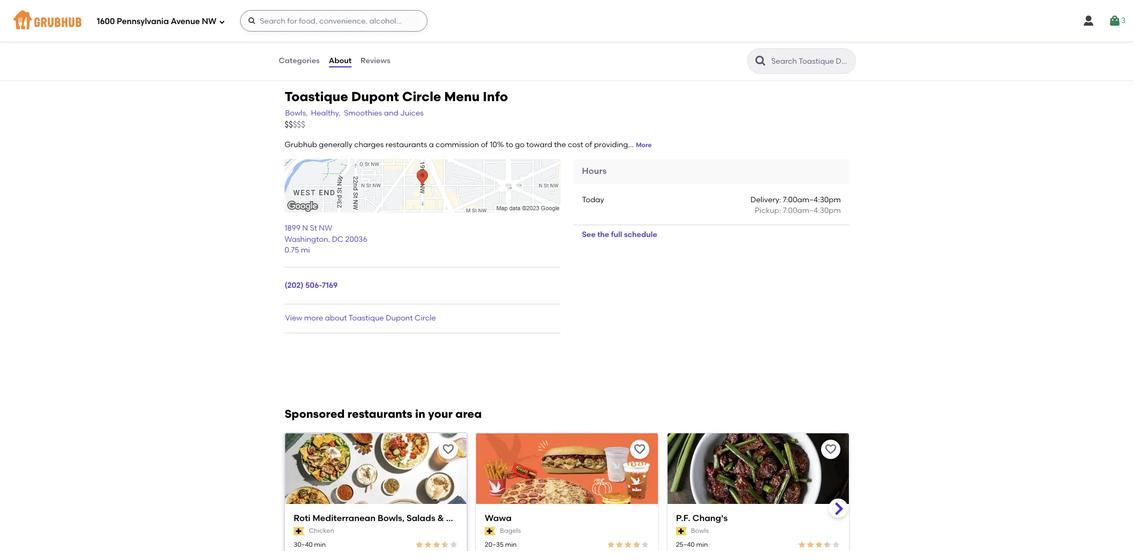 Task type: describe. For each thing, give the bounding box(es) containing it.
categories
[[279, 56, 320, 65]]

0 horizontal spatial the
[[554, 140, 566, 149]]

view more about toastique dupont circle
[[285, 314, 436, 323]]

$$
[[285, 120, 293, 130]]

p.f. chang's
[[676, 513, 728, 523]]

hours
[[582, 166, 607, 176]]

info
[[483, 89, 508, 104]]

2 of from the left
[[585, 140, 592, 149]]

30–40 min
[[294, 541, 326, 548]]

1 vertical spatial circle
[[415, 314, 436, 323]]

Search for food, convenience, alcohol... search field
[[240, 10, 427, 32]]

wawa logo image
[[476, 433, 658, 523]]

subscription pass image for wawa
[[485, 527, 496, 536]]

roti mediterranean bowls, salads & pitas
[[294, 513, 467, 523]]

generally
[[319, 140, 353, 149]]

...
[[628, 140, 634, 149]]

7169
[[322, 281, 338, 290]]

washington
[[285, 235, 328, 244]]

0 horizontal spatial svg image
[[219, 18, 225, 25]]

25–40 min
[[676, 541, 708, 548]]

in
[[415, 407, 425, 420]]

506-
[[305, 281, 322, 290]]

sponsored restaurants in your area
[[285, 407, 482, 420]]

schedule
[[624, 230, 657, 239]]

(202)
[[285, 281, 304, 290]]

commission
[[436, 140, 479, 149]]

roti mediterranean bowls, salads & pitas link
[[294, 512, 467, 524]]

go
[[515, 140, 525, 149]]

menu
[[444, 89, 480, 104]]

full
[[611, 230, 622, 239]]

more
[[636, 141, 652, 149]]

20–35 min
[[485, 541, 517, 548]]

see the full schedule
[[582, 230, 657, 239]]

save this restaurant button for chang's
[[821, 440, 841, 459]]

25–40
[[676, 541, 695, 548]]

a
[[429, 140, 434, 149]]

cost
[[568, 140, 583, 149]]

salads
[[407, 513, 435, 523]]

bowls
[[691, 527, 709, 535]]

(202) 506-7169
[[285, 281, 338, 290]]

1899
[[285, 224, 300, 233]]

subscription pass image for p.f. chang's
[[676, 527, 687, 536]]

2 save this restaurant image from the left
[[633, 443, 646, 456]]

roti mediterranean bowls, salads & pitas logo image
[[285, 433, 467, 523]]

min for wawa
[[505, 541, 517, 548]]

see the full schedule button
[[574, 225, 666, 245]]

,
[[328, 235, 330, 244]]

2 save this restaurant button from the left
[[630, 440, 649, 459]]

pennsylvania
[[117, 16, 169, 26]]

pitas
[[446, 513, 467, 523]]

mediterranean
[[313, 513, 376, 523]]

the inside button
[[597, 230, 609, 239]]

1600 pennsylvania avenue nw
[[97, 16, 217, 26]]

p.f. chang's link
[[676, 512, 841, 524]]

7:00am–4:30pm for delivery: 7:00am–4:30pm
[[783, 195, 841, 204]]

1 of from the left
[[481, 140, 488, 149]]

smoothies
[[344, 109, 382, 118]]

chang's
[[693, 513, 728, 523]]

healthy,
[[311, 109, 341, 118]]

dc
[[332, 235, 343, 244]]

30–40
[[294, 541, 313, 548]]

1 vertical spatial restaurants
[[348, 407, 413, 420]]

n
[[302, 224, 308, 233]]

nw for st
[[319, 224, 332, 233]]

grubhub
[[285, 140, 317, 149]]

save this restaurant image for mediterranean
[[442, 443, 455, 456]]

bowls, button
[[285, 107, 308, 119]]



Task type: locate. For each thing, give the bounding box(es) containing it.
1 horizontal spatial toastique
[[349, 314, 384, 323]]

3 save this restaurant button from the left
[[821, 440, 841, 459]]

7:00am–4:30pm up pickup: 7:00am–4:30pm
[[783, 195, 841, 204]]

(202) 506-7169 button
[[285, 280, 338, 291]]

0 vertical spatial nw
[[202, 16, 217, 26]]

1 horizontal spatial bowls,
[[378, 513, 405, 523]]

1 vertical spatial toastique
[[349, 314, 384, 323]]

categories button
[[278, 42, 320, 80]]

and
[[384, 109, 398, 118]]

p.f. chang's  logo image
[[668, 433, 849, 523]]

0 vertical spatial 7:00am–4:30pm
[[783, 195, 841, 204]]

nw
[[202, 16, 217, 26], [319, 224, 332, 233]]

p.f.
[[676, 513, 691, 523]]

&
[[437, 513, 444, 523]]

min down chicken on the bottom left
[[314, 541, 326, 548]]

1600
[[97, 16, 115, 26]]

providing
[[594, 140, 628, 149]]

mi
[[301, 246, 310, 255]]

Search Toastique Dupont Circle search field
[[770, 56, 852, 66]]

1 min from the left
[[314, 541, 326, 548]]

more
[[304, 314, 323, 323]]

0 horizontal spatial nw
[[202, 16, 217, 26]]

1 7:00am–4:30pm from the top
[[783, 195, 841, 204]]

view
[[285, 314, 302, 323]]

restaurants left a
[[386, 140, 427, 149]]

juices
[[400, 109, 424, 118]]

svg image
[[1109, 14, 1121, 27], [248, 17, 256, 25], [219, 18, 225, 25]]

delivery:
[[751, 195, 781, 204]]

0 vertical spatial the
[[554, 140, 566, 149]]

1 horizontal spatial of
[[585, 140, 592, 149]]

bowls,
[[285, 109, 308, 118], [378, 513, 405, 523]]

the left 'cost'
[[554, 140, 566, 149]]

bowls, up $$$$$
[[285, 109, 308, 118]]

of right 'cost'
[[585, 140, 592, 149]]

toastique right about at the left of page
[[349, 314, 384, 323]]

save this restaurant image
[[442, 443, 455, 456], [633, 443, 646, 456], [825, 443, 837, 456]]

subscription pass image
[[294, 527, 305, 536]]

save this restaurant button
[[439, 440, 458, 459], [630, 440, 649, 459], [821, 440, 841, 459]]

min down bagels at the bottom left of the page
[[505, 541, 517, 548]]

nw inside "main navigation" navigation
[[202, 16, 217, 26]]

the left full
[[597, 230, 609, 239]]

roti
[[294, 513, 311, 523]]

20036
[[345, 235, 367, 244]]

of left 10%
[[481, 140, 488, 149]]

7:00am–4:30pm
[[783, 195, 841, 204], [783, 206, 841, 215]]

1 horizontal spatial svg image
[[248, 17, 256, 25]]

3 save this restaurant image from the left
[[825, 443, 837, 456]]

charges
[[354, 140, 384, 149]]

main navigation navigation
[[0, 0, 1134, 42]]

1 horizontal spatial save this restaurant button
[[630, 440, 649, 459]]

save this restaurant image for chang's
[[825, 443, 837, 456]]

about button
[[328, 42, 352, 80]]

0 vertical spatial bowls,
[[285, 109, 308, 118]]

1 save this restaurant image from the left
[[442, 443, 455, 456]]

toastique dupont circle menu info
[[285, 89, 508, 104]]

0 vertical spatial dupont
[[351, 89, 399, 104]]

3 button
[[1109, 11, 1126, 30]]

more button
[[636, 141, 652, 150]]

1899 n st nw washington , dc 20036 0.75 mi
[[285, 224, 367, 255]]

sponsored
[[285, 407, 345, 420]]

star icon image
[[415, 540, 424, 549], [424, 540, 432, 549], [432, 540, 441, 549], [441, 540, 450, 549], [441, 540, 450, 549], [450, 540, 458, 549], [607, 540, 615, 549], [615, 540, 624, 549], [624, 540, 632, 549], [632, 540, 641, 549], [641, 540, 649, 549], [798, 540, 806, 549], [806, 540, 815, 549], [815, 540, 823, 549], [823, 540, 832, 549], [823, 540, 832, 549], [832, 540, 841, 549]]

$$$$$
[[285, 120, 305, 130]]

subscription pass image up the "20–35"
[[485, 527, 496, 536]]

circle
[[402, 89, 441, 104], [415, 314, 436, 323]]

2 horizontal spatial min
[[696, 541, 708, 548]]

1 horizontal spatial min
[[505, 541, 517, 548]]

1 horizontal spatial nw
[[319, 224, 332, 233]]

nw up , at the top of the page
[[319, 224, 332, 233]]

st
[[310, 224, 317, 233]]

chicken
[[309, 527, 334, 535]]

2 horizontal spatial svg image
[[1109, 14, 1121, 27]]

smoothies and juices button
[[343, 107, 424, 119]]

0 horizontal spatial of
[[481, 140, 488, 149]]

restaurants left in
[[348, 407, 413, 420]]

delivery: 7:00am–4:30pm
[[751, 195, 841, 204]]

save this restaurant button for mediterranean
[[439, 440, 458, 459]]

0 vertical spatial toastique
[[285, 89, 348, 104]]

the
[[554, 140, 566, 149], [597, 230, 609, 239]]

min for roti mediterranean bowls, salads & pitas
[[314, 541, 326, 548]]

min down bowls
[[696, 541, 708, 548]]

area
[[455, 407, 482, 420]]

pickup: 7:00am–4:30pm
[[755, 206, 841, 215]]

3 min from the left
[[696, 541, 708, 548]]

of
[[481, 140, 488, 149], [585, 140, 592, 149]]

dupont
[[351, 89, 399, 104], [386, 314, 413, 323]]

10%
[[490, 140, 504, 149]]

0 horizontal spatial save this restaurant image
[[442, 443, 455, 456]]

0 horizontal spatial min
[[314, 541, 326, 548]]

1 subscription pass image from the left
[[485, 527, 496, 536]]

0 horizontal spatial bowls,
[[285, 109, 308, 118]]

1 save this restaurant button from the left
[[439, 440, 458, 459]]

grubhub generally charges restaurants a commission of 10% to go toward the cost of providing ... more
[[285, 140, 652, 149]]

to
[[506, 140, 513, 149]]

nw inside '1899 n st nw washington , dc 20036 0.75 mi'
[[319, 224, 332, 233]]

1 horizontal spatial subscription pass image
[[676, 527, 687, 536]]

0 horizontal spatial save this restaurant button
[[439, 440, 458, 459]]

nw for avenue
[[202, 16, 217, 26]]

7:00am–4:30pm for pickup: 7:00am–4:30pm
[[783, 206, 841, 215]]

2 min from the left
[[505, 541, 517, 548]]

svg image inside 3 button
[[1109, 14, 1121, 27]]

1 horizontal spatial the
[[597, 230, 609, 239]]

reviews
[[361, 56, 390, 65]]

0 horizontal spatial toastique
[[285, 89, 348, 104]]

1 vertical spatial bowls,
[[378, 513, 405, 523]]

3
[[1121, 16, 1126, 25]]

0 vertical spatial circle
[[402, 89, 441, 104]]

today
[[582, 195, 604, 204]]

1 vertical spatial the
[[597, 230, 609, 239]]

wawa
[[485, 513, 512, 523]]

min
[[314, 541, 326, 548], [505, 541, 517, 548], [696, 541, 708, 548]]

subscription pass image
[[485, 527, 496, 536], [676, 527, 687, 536]]

bowls, healthy, smoothies and juices
[[285, 109, 424, 118]]

1 horizontal spatial save this restaurant image
[[633, 443, 646, 456]]

wawa link
[[485, 512, 649, 524]]

2 subscription pass image from the left
[[676, 527, 687, 536]]

see
[[582, 230, 596, 239]]

svg image
[[1082, 14, 1095, 27]]

7:00am–4:30pm down delivery: 7:00am–4:30pm
[[783, 206, 841, 215]]

about
[[325, 314, 347, 323]]

pickup:
[[755, 206, 781, 215]]

nw right avenue
[[202, 16, 217, 26]]

your
[[428, 407, 453, 420]]

search icon image
[[754, 55, 767, 67]]

min for p.f. chang's
[[696, 541, 708, 548]]

about
[[329, 56, 352, 65]]

2 horizontal spatial save this restaurant button
[[821, 440, 841, 459]]

toastique up healthy,
[[285, 89, 348, 104]]

20–35
[[485, 541, 504, 548]]

1 vertical spatial dupont
[[386, 314, 413, 323]]

subscription pass image down p.f. on the right bottom of the page
[[676, 527, 687, 536]]

2 7:00am–4:30pm from the top
[[783, 206, 841, 215]]

toward
[[526, 140, 552, 149]]

0.75
[[285, 246, 299, 255]]

bowls, left salads
[[378, 513, 405, 523]]

reviews button
[[360, 42, 391, 80]]

toastique
[[285, 89, 348, 104], [349, 314, 384, 323]]

1 vertical spatial 7:00am–4:30pm
[[783, 206, 841, 215]]

avenue
[[171, 16, 200, 26]]

bagels
[[500, 527, 521, 535]]

healthy, button
[[311, 107, 341, 119]]

0 vertical spatial restaurants
[[386, 140, 427, 149]]

2 horizontal spatial save this restaurant image
[[825, 443, 837, 456]]

0 horizontal spatial subscription pass image
[[485, 527, 496, 536]]

restaurants
[[386, 140, 427, 149], [348, 407, 413, 420]]

1 vertical spatial nw
[[319, 224, 332, 233]]



Task type: vqa. For each thing, say whether or not it's contained in the screenshot.
Star icon
yes



